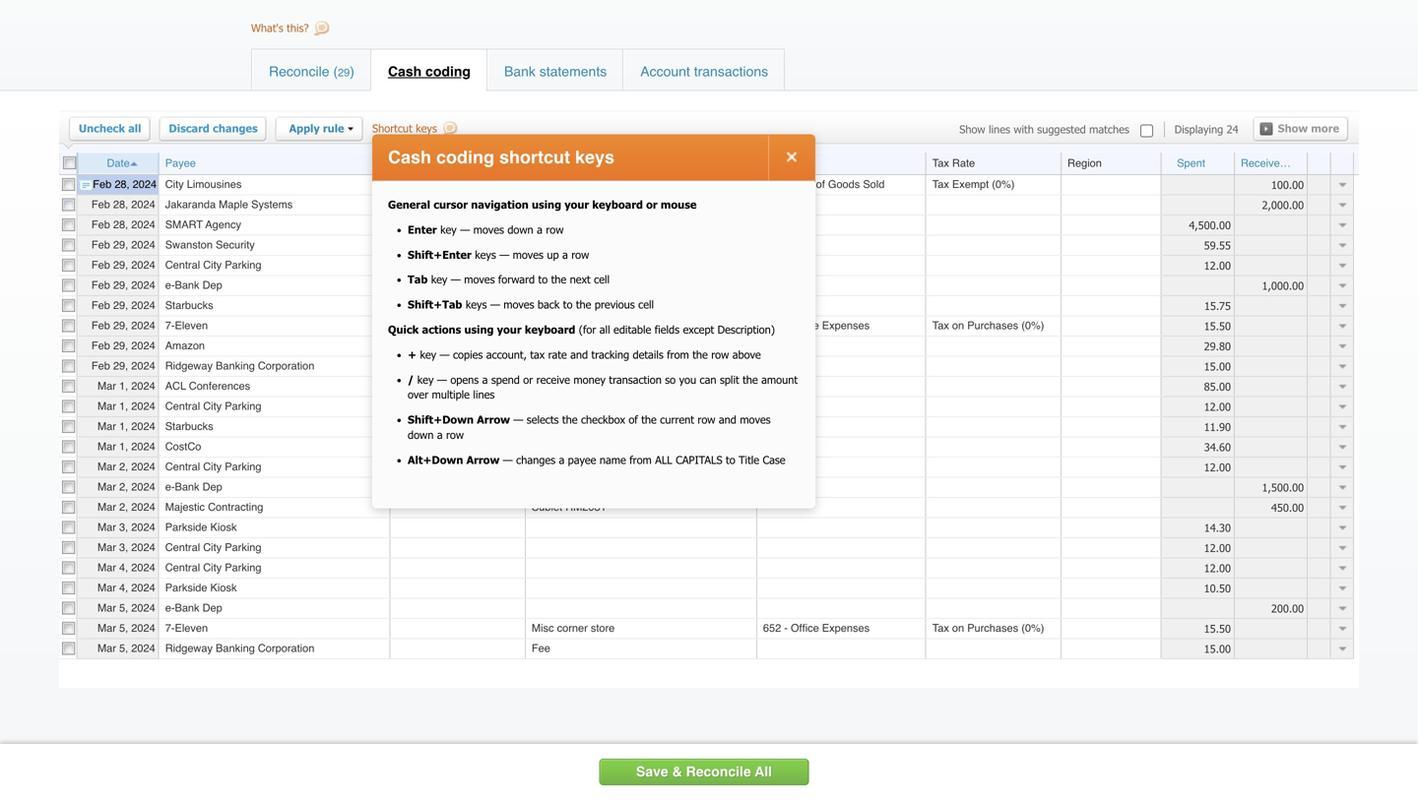 Task type: describe. For each thing, give the bounding box(es) containing it.
100.00
[[1271, 178, 1304, 191]]

2024 for mar 1, 2024 starbucks
[[131, 420, 155, 433]]

2024 for mar 2, 2024 majestic contracting
[[131, 501, 155, 513]]

sold
[[863, 178, 885, 190]]

purchases for feb 29, 2024 7-eleven
[[967, 319, 1018, 332]]

mar 4, 2024 parkside kiosk
[[97, 582, 237, 594]]

cell for shift+tab keys — moves back to the previous cell
[[638, 298, 654, 311]]

can
[[700, 373, 716, 386]]

apply rule button
[[275, 122, 356, 135]]

the down except
[[692, 348, 708, 361]]

reconcile ( 29 )
[[269, 64, 354, 79]]

11.90
[[1204, 420, 1231, 434]]

29, for 29.80
[[113, 340, 128, 352]]

- for feb 29, 2024 7-eleven
[[784, 319, 788, 332]]

3 29, from the top
[[113, 279, 128, 291]]

cursor
[[433, 198, 468, 211]]

jakaranda
[[165, 198, 216, 211]]

misc for feb 29, 2024 7-eleven
[[532, 319, 554, 332]]

1, for 12.00
[[119, 400, 128, 412]]

Show lines with suggested matches checkbox
[[1134, 125, 1159, 137]]

2024 for mar 1, 2024 costco
[[131, 440, 155, 453]]

e- for 200.00
[[165, 602, 175, 614]]

1,500.00
[[1262, 481, 1304, 494]]

2024 for mar 3, 2024 central city parking
[[131, 541, 155, 554]]

1, for 85.00
[[119, 380, 128, 392]]

capitals
[[676, 453, 722, 467]]

city down payee
[[165, 178, 184, 190]]

2024 for mar 5, 2024 7-eleven
[[131, 622, 155, 634]]

5, for 15.50
[[119, 622, 128, 634]]

tab key — moves forward to the next cell
[[408, 273, 610, 286]]

uncheck
[[79, 122, 125, 135]]

banking for mar 5, 2024 ridgeway banking corporation
[[216, 642, 255, 655]]

feb 29, 2024 central city parking
[[91, 259, 261, 271]]

4 tax from the top
[[932, 622, 949, 634]]

lines inside '/ key — opens a  spend or receive money transaction so you can split the amount over multiple lines'
[[473, 388, 495, 401]]

2024 for mar 5, 2024 ridgeway banking corporation
[[131, 642, 155, 655]]

keys for shift+enter keys — moves up a row
[[475, 248, 496, 261]]

of inside the "— selects the checkbox of the current row and moves down a row"
[[629, 413, 638, 426]]

0192
[[532, 218, 556, 231]]

mar 5, 2024 ridgeway banking corporation
[[97, 642, 314, 655]]

checkbox
[[581, 413, 625, 426]]

key for /
[[417, 373, 434, 386]]

misc corner store for feb 29, 2024 7-eleven
[[532, 319, 615, 332]]

spend
[[491, 373, 520, 386]]

discard changes link
[[166, 117, 267, 142]]

28, for feb 28, 2024 jakaranda maple systems
[[113, 198, 128, 211]]

mar for mar 3, 2024 parkside kiosk
[[97, 521, 116, 534]]

2024 for feb 29, 2024 ridgeway banking corporation
[[131, 360, 155, 372]]

store for mar 5, 2024 7-eleven
[[591, 622, 615, 634]]

652 for feb 29, 2024 7-eleven
[[763, 319, 781, 332]]

deposit
[[532, 198, 579, 211]]

city for mar 1, 2024
[[203, 400, 222, 412]]

more
[[1311, 122, 1339, 135]]

parkside for 14.30
[[165, 521, 207, 534]]

details
[[633, 348, 663, 361]]

tab
[[408, 273, 428, 286]]

— inside the "— selects the checkbox of the current row and moves down a row"
[[513, 413, 523, 426]]

row up next
[[571, 248, 589, 261]]

uncheck all link
[[76, 117, 151, 142]]

— for /
[[437, 373, 447, 386]]

feb 29, 2024 7-eleven
[[91, 319, 208, 332]]

mar for mar 2, 2024 central city parking
[[97, 461, 116, 473]]

discard
[[169, 122, 210, 135]]

2 vertical spatial to
[[726, 453, 735, 467]]

2024 for feb 29, 2024 starbucks
[[131, 299, 155, 311]]

feb for 15.50
[[91, 319, 110, 332]]

rate
[[548, 348, 567, 361]]

1 - from the top
[[784, 178, 788, 190]]

29, for 15.50
[[113, 319, 128, 332]]

2024 for feb 29, 2024 7-eleven
[[131, 319, 155, 332]]

copies
[[453, 348, 483, 361]]

statements
[[539, 64, 607, 79]]

city limousines
[[165, 178, 242, 190]]

name
[[600, 453, 626, 467]]

tax rate
[[932, 157, 975, 169]]

feb 29, 2024 e-bank dep
[[91, 279, 222, 291]]

mar for mar 2, 2024 majestic contracting
[[97, 501, 116, 513]]

2024 for mar 2, 2024 e-bank dep
[[131, 481, 155, 493]]

alt+down
[[408, 453, 463, 467]]

account for account transactions
[[640, 64, 690, 79]]

15.00 for feb 29, 2024 ridgeway banking corporation
[[1204, 360, 1231, 373]]

2024 for mar 2, 2024 central city parking
[[131, 461, 155, 473]]

15.50 for mar 5, 2024 7-eleven
[[1204, 622, 1231, 635]]

tax
[[530, 348, 545, 361]]

save & reconcile all
[[636, 764, 772, 780]]

enter
[[408, 223, 437, 236]]

moves for forward
[[464, 273, 495, 286]]

29, for 12.00
[[113, 259, 128, 271]]

0 horizontal spatial changes
[[213, 122, 258, 135]]

maple
[[219, 198, 248, 211]]

feb for 29.80
[[91, 340, 110, 352]]

0017-part
[[532, 178, 579, 190]]

key for enter
[[440, 223, 457, 236]]

0 vertical spatial keyboard
[[592, 198, 643, 211]]

reference
[[396, 157, 446, 169]]

the left current
[[641, 413, 657, 426]]

mar for mar 4, 2024 central city parking
[[97, 562, 116, 574]]

29, for 59.55
[[113, 239, 128, 251]]

account transactions link
[[624, 50, 785, 90]]

uncheck all
[[79, 122, 141, 135]]

on for mar 5, 2024 7-eleven
[[952, 622, 964, 634]]

quick actions using your keyboard (for all editable fields except description)
[[388, 323, 775, 336]]

this?
[[287, 21, 309, 34]]

adv
[[582, 198, 604, 211]]

office for mar 5, 2024 7-eleven
[[791, 622, 819, 634]]

shift+enter keys — moves up a row
[[408, 248, 589, 261]]

— for shift+tab
[[490, 298, 500, 311]]

e- for 1,500.00
[[165, 481, 175, 493]]

2024 for mar 1, 2024 acl conferences
[[131, 380, 155, 392]]

0 vertical spatial down
[[507, 223, 533, 236]]

enter key — moves down a row
[[408, 223, 564, 236]]

shift+down
[[408, 413, 474, 426]]

keys for shift+tab keys — moves back to the previous cell
[[466, 298, 487, 311]]

cash coding link
[[371, 50, 486, 90]]

receive
[[536, 373, 570, 386]]

4, for 10.50
[[119, 582, 128, 594]]

500 - cost of goods sold
[[763, 178, 885, 190]]

2024 for feb 28, 2024 smart agency
[[131, 218, 155, 231]]

on for feb 29, 2024 7-eleven
[[952, 319, 964, 332]]

bank for 200.00
[[175, 602, 199, 614]]

rate
[[952, 157, 975, 169]]

dep for 1,000.00
[[202, 279, 222, 291]]

652 - office expenses for feb 29, 2024 7-eleven
[[763, 319, 870, 332]]

2024 for feb 29, 2024 e-bank dep
[[131, 279, 155, 291]]

0 horizontal spatial from
[[629, 453, 652, 467]]

coding for cash coding
[[425, 64, 471, 79]]

discard changes
[[169, 122, 258, 135]]

account,
[[486, 348, 527, 361]]

29, for 15.00
[[113, 360, 128, 372]]

payee
[[165, 157, 196, 169]]

feb for 15.75
[[91, 299, 110, 311]]

acl
[[165, 380, 186, 392]]

shortcut
[[499, 147, 570, 167]]

1 horizontal spatial from
[[667, 348, 689, 361]]

key for tab
[[431, 273, 447, 286]]

12.00 for mar 2, 2024 central city parking
[[1204, 461, 1231, 474]]

85.00
[[1204, 380, 1231, 393]]

1 2, from the top
[[119, 461, 128, 473]]

show for show more
[[1278, 122, 1308, 135]]

a right up
[[562, 248, 568, 261]]

14.30
[[1204, 521, 1231, 535]]

city for mar 3, 2024
[[203, 541, 222, 554]]

row right current
[[698, 413, 715, 426]]

what's this?
[[251, 21, 309, 34]]

corporation for feb 29, 2024 ridgeway banking corporation
[[258, 360, 314, 372]]

fee for feb 29, 2024 ridgeway banking corporation
[[532, 360, 550, 372]]

above
[[732, 348, 761, 361]]

mar 1, 2024 costco
[[97, 440, 201, 453]]

0192 0210
[[532, 218, 583, 231]]

1 5, from the top
[[119, 602, 128, 614]]

mar for mar 1, 2024 central city parking
[[97, 400, 116, 412]]

deposit adv
[[532, 198, 604, 211]]

general
[[388, 198, 430, 211]]

mar 3, 2024 parkside kiosk
[[97, 521, 237, 534]]

received
[[1241, 157, 1286, 169]]

28, for feb 28, 2024
[[115, 178, 130, 190]]

7- for mar 5, 2024
[[165, 622, 175, 634]]

15.75
[[1204, 299, 1231, 312]]

— selects the checkbox of the current row and moves down a row
[[408, 413, 771, 442]]

1 vertical spatial keyboard
[[525, 323, 575, 336]]

(for
[[579, 323, 596, 336]]

banking for feb 29, 2024 ridgeway banking corporation
[[216, 360, 255, 372]]

starbucks for 15.75
[[165, 299, 213, 311]]

bank left statements on the top left of page
[[504, 64, 536, 79]]

feb 28, 2024 smart agency
[[91, 218, 241, 231]]

rm2031
[[565, 501, 606, 513]]

with
[[1014, 123, 1034, 136]]

row down the shift+down arrow at left
[[446, 428, 464, 442]]

bank statements link
[[487, 50, 623, 90]]

multiple
[[432, 388, 470, 401]]

central for mar 1, 2024
[[165, 400, 200, 412]]

34.60
[[1204, 440, 1231, 454]]

dep for 1,500.00
[[202, 481, 222, 493]]

parking for feb 29, 2024 central city parking
[[225, 259, 261, 271]]

store for feb 29, 2024 7-eleven
[[591, 319, 615, 332]]

selects
[[527, 413, 559, 426]]

mar for mar 5, 2024 ridgeway banking corporation
[[97, 642, 116, 655]]

2 tax from the top
[[932, 178, 949, 190]]

the right selects on the left of page
[[562, 413, 578, 426]]

displaying 24
[[1175, 123, 1238, 136]]

2024 for feb 29, 2024 amazon
[[131, 340, 155, 352]]

parking for mar 1, 2024 central city parking
[[225, 400, 261, 412]]

suggested
[[1037, 123, 1086, 136]]

0 vertical spatial (0%)
[[992, 178, 1015, 190]]

opens
[[450, 373, 479, 386]]

limousines
[[187, 178, 242, 190]]

ridgeway for mar 5, 2024
[[165, 642, 213, 655]]

mar 1, 2024 acl conferences
[[97, 380, 250, 392]]

mar 3, 2024 central city parking
[[97, 541, 261, 554]]

tax exempt (0%)
[[932, 178, 1015, 190]]

parking for mar 3, 2024 central city parking
[[225, 541, 261, 554]]



Task type: locate. For each thing, give the bounding box(es) containing it.
2 e- from the top
[[165, 481, 175, 493]]

misc
[[532, 319, 554, 332], [532, 622, 554, 634]]

mar 5, 2024 7-eleven
[[97, 622, 208, 634]]

shortcut keys link
[[372, 122, 461, 139]]

— for +
[[440, 348, 450, 361]]

coding
[[425, 64, 471, 79], [436, 147, 494, 167]]

mar for mar 5, 2024 e-bank dep
[[97, 602, 116, 614]]

ridgeway for feb 29, 2024
[[165, 360, 213, 372]]

7- up amazon
[[165, 319, 175, 332]]

1 15.50 from the top
[[1204, 319, 1231, 333]]

lines
[[989, 123, 1010, 136], [473, 388, 495, 401]]

show left more at the top right of page
[[1278, 122, 1308, 135]]

3 5, from the top
[[119, 642, 128, 655]]

keys
[[416, 122, 437, 135], [575, 147, 615, 167], [475, 248, 496, 261], [466, 298, 487, 311]]

1 dep from the top
[[202, 279, 222, 291]]

15.50 for feb 29, 2024 7-eleven
[[1204, 319, 1231, 333]]

purchases for mar 5, 2024 7-eleven
[[967, 622, 1018, 634]]

dep for 200.00
[[202, 602, 222, 614]]

1 vertical spatial coding
[[436, 147, 494, 167]]

city down security
[[203, 259, 222, 271]]

0 horizontal spatial using
[[464, 323, 494, 336]]

what's this? link
[[251, 21, 332, 39]]

description)
[[718, 323, 775, 336]]

1 vertical spatial office
[[791, 622, 819, 634]]

using up 0192
[[532, 198, 561, 211]]

1 vertical spatial store
[[591, 622, 615, 634]]

moves down shift+enter keys — moves up a row
[[464, 273, 495, 286]]

mar 1, 2024 central city parking
[[97, 400, 261, 412]]

0 horizontal spatial your
[[497, 323, 522, 336]]

navigation
[[471, 198, 529, 211]]

swanston
[[165, 239, 213, 251]]

1 1, from the top
[[119, 380, 128, 392]]

0 horizontal spatial all
[[128, 122, 141, 135]]

down down the navigation on the top left of page
[[507, 223, 533, 236]]

1 vertical spatial expenses
[[822, 622, 870, 634]]

2 dep from the top
[[202, 481, 222, 493]]

bank
[[504, 64, 536, 79], [175, 279, 199, 291], [175, 481, 199, 493], [175, 602, 199, 614]]

city for feb 29, 2024
[[203, 259, 222, 271]]

expenses for mar 5, 2024 7-eleven
[[822, 622, 870, 634]]

1 horizontal spatial keyboard
[[592, 198, 643, 211]]

1 ridgeway from the top
[[165, 360, 213, 372]]

editable
[[614, 323, 651, 336]]

0 vertical spatial using
[[532, 198, 561, 211]]

0 horizontal spatial keyboard
[[525, 323, 575, 336]]

2024 for mar 5, 2024 e-bank dep
[[131, 602, 155, 614]]

9 mar from the top
[[97, 541, 116, 554]]

7- for feb 29, 2024
[[165, 319, 175, 332]]

mar for mar 4, 2024 parkside kiosk
[[97, 582, 116, 594]]

0 horizontal spatial to
[[538, 273, 548, 286]]

central for mar 4, 2024
[[165, 562, 200, 574]]

0 vertical spatial 652 - office expenses
[[763, 319, 870, 332]]

corner for mar 5, 2024 7-eleven
[[557, 622, 588, 634]]

misc for mar 5, 2024 7-eleven
[[532, 622, 554, 634]]

moves for up
[[513, 248, 543, 261]]

0 vertical spatial e-
[[165, 279, 175, 291]]

moves left up
[[513, 248, 543, 261]]

0 vertical spatial 15.50
[[1204, 319, 1231, 333]]

5, down mar 5, 2024 7-eleven
[[119, 642, 128, 655]]

reg
[[532, 380, 552, 392]]

coding inside cash coding link
[[425, 64, 471, 79]]

2 parkside from the top
[[165, 582, 207, 594]]

1 vertical spatial your
[[497, 323, 522, 336]]

keyboard
[[592, 198, 643, 211], [525, 323, 575, 336]]

0 vertical spatial banking
[[216, 360, 255, 372]]

from left all
[[629, 453, 652, 467]]

keyboard left mouse
[[592, 198, 643, 211]]

1 vertical spatial cell
[[638, 298, 654, 311]]

banking
[[216, 360, 255, 372], [216, 642, 255, 655]]

1 vertical spatial corner
[[557, 622, 588, 634]]

key right tab
[[431, 273, 447, 286]]

amazon
[[165, 340, 205, 352]]

all right uncheck
[[128, 122, 141, 135]]

arrow down the shift+down arrow at left
[[466, 453, 499, 467]]

to for forward
[[538, 273, 548, 286]]

1 vertical spatial 5,
[[119, 622, 128, 634]]

4 1, from the top
[[119, 440, 128, 453]]

0 vertical spatial parkside
[[165, 521, 207, 534]]

1 fee from the top
[[532, 360, 550, 372]]

a
[[537, 223, 542, 236], [562, 248, 568, 261], [482, 373, 488, 386], [437, 428, 443, 442], [559, 453, 564, 467]]

0 horizontal spatial cell
[[594, 273, 610, 286]]

1 vertical spatial corporation
[[258, 642, 314, 655]]

parkside for 10.50
[[165, 582, 207, 594]]

0 vertical spatial store
[[591, 319, 615, 332]]

transactions
[[694, 64, 768, 79]]

2 office from the top
[[791, 622, 819, 634]]

parking
[[225, 259, 261, 271], [225, 400, 261, 412], [225, 461, 261, 473], [225, 541, 261, 554], [225, 562, 261, 574]]

1 horizontal spatial of
[[816, 178, 825, 190]]

cash for cash coding
[[388, 64, 422, 79]]

8 mar from the top
[[97, 521, 116, 534]]

1 29, from the top
[[113, 239, 128, 251]]

1 vertical spatial dep
[[202, 481, 222, 493]]

15.00 down 10.50 in the right bottom of the page
[[1204, 642, 1231, 656]]

3 12.00 from the top
[[1204, 461, 1231, 474]]

2 5, from the top
[[119, 622, 128, 634]]

1 tax from the top
[[932, 157, 949, 169]]

central up mar 4, 2024 central city parking
[[165, 541, 200, 554]]

cash
[[388, 64, 422, 79], [388, 147, 431, 167]]

a down shift+down
[[437, 428, 443, 442]]

7 mar from the top
[[97, 501, 116, 513]]

12.00 up 11.90
[[1204, 400, 1231, 413]]

1 e- from the top
[[165, 279, 175, 291]]

coding up cursor
[[436, 147, 494, 167]]

29, down feb 29, 2024 7-eleven
[[113, 340, 128, 352]]

1 vertical spatial cash
[[388, 147, 431, 167]]

1 eleven from the top
[[175, 319, 208, 332]]

5 29, from the top
[[113, 319, 128, 332]]

2 ridgeway from the top
[[165, 642, 213, 655]]

1 vertical spatial 4,
[[119, 582, 128, 594]]

6 29, from the top
[[113, 340, 128, 352]]

account
[[640, 64, 690, 79], [763, 157, 802, 169]]

500
[[763, 178, 781, 190]]

(0%) for mar 5, 2024 7-eleven
[[1021, 622, 1044, 634]]

1 corner from the top
[[557, 319, 588, 332]]

— down the shift+down arrow at left
[[503, 453, 513, 467]]

and down split
[[719, 413, 736, 426]]

29, up feb 29, 2024 starbucks at left
[[113, 279, 128, 291]]

1 vertical spatial account
[[763, 157, 802, 169]]

0 vertical spatial fee
[[532, 360, 550, 372]]

2 tax on purchases (0%) from the top
[[932, 622, 1044, 634]]

4, up mar 4, 2024 parkside kiosk
[[119, 562, 128, 574]]

show more
[[1278, 122, 1339, 135]]

tax
[[932, 157, 949, 169], [932, 178, 949, 190], [932, 319, 949, 332], [932, 622, 949, 634]]

general cursor navigation using your keyboard or mouse
[[388, 198, 697, 211]]

1 vertical spatial and
[[719, 413, 736, 426]]

6 mar from the top
[[97, 481, 116, 493]]

1, up mar 1, 2024 costco
[[119, 420, 128, 433]]

0 vertical spatial -
[[784, 178, 788, 190]]

3,
[[119, 521, 128, 534], [119, 541, 128, 554]]

banking down mar 5, 2024 e-bank dep
[[216, 642, 255, 655]]

your up 0210
[[564, 198, 589, 211]]

key inside '/ key — opens a  spend or receive money transaction so you can split the amount over multiple lines'
[[417, 373, 434, 386]]

feb 29, 2024 amazon
[[91, 340, 205, 352]]

7- down mar 5, 2024 e-bank dep
[[165, 622, 175, 634]]

1 vertical spatial kiosk
[[210, 582, 237, 594]]

4 12.00 from the top
[[1204, 541, 1231, 555]]

3 tax from the top
[[932, 319, 949, 332]]

show more link
[[1260, 117, 1349, 142]]

cell up editable
[[638, 298, 654, 311]]

changes down selects on the left of page
[[516, 453, 555, 467]]

0 horizontal spatial of
[[629, 413, 638, 426]]

1, down mar 1, 2024 starbucks
[[119, 440, 128, 453]]

3 e- from the top
[[165, 602, 175, 614]]

2 horizontal spatial to
[[726, 453, 735, 467]]

1 horizontal spatial account
[[763, 157, 802, 169]]

1 banking from the top
[[216, 360, 255, 372]]

a down general cursor navigation using your keyboard or mouse
[[537, 223, 542, 236]]

— up tab key — moves forward to the next cell
[[499, 248, 509, 261]]

bank statements
[[504, 64, 607, 79]]

feb for 59.55
[[91, 239, 110, 251]]

2 kiosk from the top
[[210, 582, 237, 594]]

description
[[532, 157, 586, 169]]

moves for down
[[473, 223, 504, 236]]

0 vertical spatial corporation
[[258, 360, 314, 372]]

central down "mar 3, 2024 central city parking"
[[165, 562, 200, 574]]

1 store from the top
[[591, 319, 615, 332]]

4 parking from the top
[[225, 541, 261, 554]]

1 expenses from the top
[[822, 319, 870, 332]]

the left next
[[551, 273, 566, 286]]

0 vertical spatial office
[[791, 319, 819, 332]]

2 vertical spatial 5,
[[119, 642, 128, 655]]

2024 for feb 28, 2024 jakaranda maple systems
[[131, 198, 155, 211]]

spent
[[1177, 157, 1205, 169]]

29, up feb 29, 2024 7-eleven
[[113, 299, 128, 311]]

e- down feb 29, 2024 central city parking
[[165, 279, 175, 291]]

1 horizontal spatial and
[[719, 413, 736, 426]]

— left copies
[[440, 348, 450, 361]]

0 vertical spatial cell
[[594, 273, 610, 286]]

row left above
[[711, 348, 729, 361]]

2 4, from the top
[[119, 582, 128, 594]]

2 purchases from the top
[[967, 622, 1018, 634]]

1, down feb 29, 2024 amazon
[[119, 380, 128, 392]]

1 vertical spatial misc corner store
[[532, 622, 615, 634]]

1 vertical spatial arrow
[[466, 453, 499, 467]]

of right checkbox
[[629, 413, 638, 426]]

1 horizontal spatial lines
[[989, 123, 1010, 136]]

5 parking from the top
[[225, 562, 261, 574]]

your up account,
[[497, 323, 522, 336]]

e- down mar 4, 2024 parkside kiosk
[[165, 602, 175, 614]]

2 vertical spatial dep
[[202, 602, 222, 614]]

tracking
[[591, 348, 629, 361]]

e- down "mar 2, 2024 central city parking"
[[165, 481, 175, 493]]

0 horizontal spatial and
[[570, 348, 588, 361]]

moves
[[473, 223, 504, 236], [513, 248, 543, 261], [464, 273, 495, 286], [503, 298, 534, 311], [740, 413, 771, 426]]

12.00 for mar 1, 2024 central city parking
[[1204, 400, 1231, 413]]

200.00
[[1271, 602, 1304, 615]]

2 652 from the top
[[763, 622, 781, 634]]

office for feb 29, 2024 7-eleven
[[791, 319, 819, 332]]

2 vertical spatial (0%)
[[1021, 622, 1044, 634]]

0 vertical spatial on
[[952, 319, 964, 332]]

mar for mar 2, 2024 e-bank dep
[[97, 481, 116, 493]]

parking for mar 2, 2024 central city parking
[[225, 461, 261, 473]]

4 29, from the top
[[113, 299, 128, 311]]

you
[[679, 373, 696, 386]]

2024 for mar 3, 2024 parkside kiosk
[[131, 521, 155, 534]]

the inside '/ key — opens a  spend or receive money transaction so you can split the amount over multiple lines'
[[743, 373, 758, 386]]

1 horizontal spatial using
[[532, 198, 561, 211]]

3 - from the top
[[784, 622, 788, 634]]

2 2, from the top
[[119, 481, 128, 493]]

key for +
[[420, 348, 436, 361]]

keys down enter key — moves down a row
[[475, 248, 496, 261]]

1 vertical spatial all
[[599, 323, 610, 336]]

1 vertical spatial -
[[784, 319, 788, 332]]

to up back
[[538, 273, 548, 286]]

moves for back
[[503, 298, 534, 311]]

0 vertical spatial ridgeway
[[165, 360, 213, 372]]

/
[[408, 373, 414, 386]]

over
[[408, 388, 428, 401]]

29.80
[[1204, 340, 1231, 353]]

0 vertical spatial arrow
[[477, 413, 510, 426]]

1 parking from the top
[[225, 259, 261, 271]]

1 horizontal spatial all
[[599, 323, 610, 336]]

1 central from the top
[[165, 259, 200, 271]]

3 dep from the top
[[202, 602, 222, 614]]

3 central from the top
[[165, 461, 200, 473]]

1 3, from the top
[[119, 521, 128, 534]]

mar 1, 2024 starbucks
[[97, 420, 213, 433]]

29, down feb 28, 2024 smart agency
[[113, 239, 128, 251]]

1 horizontal spatial changes
[[516, 453, 555, 467]]

moves up title
[[740, 413, 771, 426]]

1 on from the top
[[952, 319, 964, 332]]

0 vertical spatial misc
[[532, 319, 554, 332]]

1 652 from the top
[[763, 319, 781, 332]]

5 central from the top
[[165, 562, 200, 574]]

1 7- from the top
[[165, 319, 175, 332]]

4,
[[119, 562, 128, 574], [119, 582, 128, 594]]

a left payee
[[559, 453, 564, 467]]

show inside 'link'
[[1278, 122, 1308, 135]]

using up copies
[[464, 323, 494, 336]]

2024 for mar 4, 2024 central city parking
[[131, 562, 155, 574]]

2 mar from the top
[[97, 400, 116, 412]]

/ key — opens a  spend or receive money transaction so you can split the amount over multiple lines
[[408, 373, 798, 401]]

and right rate
[[570, 348, 588, 361]]

keyboard down back
[[525, 323, 575, 336]]

0 vertical spatial misc corner store
[[532, 319, 615, 332]]

key
[[440, 223, 457, 236], [431, 273, 447, 286], [420, 348, 436, 361], [417, 373, 434, 386]]

previous
[[595, 298, 635, 311]]

key down cursor
[[440, 223, 457, 236]]

starbucks for 11.90
[[165, 420, 213, 433]]

down inside the "— selects the checkbox of the current row and moves down a row"
[[408, 428, 434, 442]]

2024 for mar 1, 2024 central city parking
[[131, 400, 155, 412]]

2 corner from the top
[[557, 622, 588, 634]]

1 vertical spatial e-
[[165, 481, 175, 493]]

row up up
[[546, 223, 564, 236]]

2 15.00 from the top
[[1204, 642, 1231, 656]]

central for mar 3, 2024
[[165, 541, 200, 554]]

0 vertical spatial 15.00
[[1204, 360, 1231, 373]]

1 vertical spatial 2,
[[119, 481, 128, 493]]

2 fee from the top
[[532, 642, 550, 655]]

feb for 4,500.00
[[91, 218, 110, 231]]

1 parkside from the top
[[165, 521, 207, 534]]

eleven up mar 5, 2024 ridgeway banking corporation
[[175, 622, 208, 634]]

1 kiosk from the top
[[210, 521, 237, 534]]

down
[[507, 223, 533, 236], [408, 428, 434, 442]]

actions
[[422, 323, 461, 336]]

0 vertical spatial your
[[564, 198, 589, 211]]

4 central from the top
[[165, 541, 200, 554]]

2,
[[119, 461, 128, 473], [119, 481, 128, 493], [119, 501, 128, 513]]

1 mar from the top
[[97, 380, 116, 392]]

2 vertical spatial e-
[[165, 602, 175, 614]]

7 29, from the top
[[113, 360, 128, 372]]

or right spend
[[523, 373, 533, 386]]

dep down feb 29, 2024 central city parking
[[202, 279, 222, 291]]

&
[[672, 764, 682, 780]]

kiosk down mar 4, 2024 central city parking
[[210, 582, 237, 594]]

12.00 down "34.60"
[[1204, 461, 1231, 474]]

12.00 down 14.30
[[1204, 541, 1231, 555]]

1 office from the top
[[791, 319, 819, 332]]

changes right discard
[[213, 122, 258, 135]]

cash down shortcut keys link
[[388, 147, 431, 167]]

2 corporation from the top
[[258, 642, 314, 655]]

2 store from the top
[[591, 622, 615, 634]]

1 vertical spatial 652
[[763, 622, 781, 634]]

2 central from the top
[[165, 400, 200, 412]]

store
[[591, 319, 615, 332], [591, 622, 615, 634]]

12.00 for mar 3, 2024 central city parking
[[1204, 541, 1231, 555]]

coding for cash coding shortcut keys
[[436, 147, 494, 167]]

parkside down mar 4, 2024 central city parking
[[165, 582, 207, 594]]

dep up mar 5, 2024 ridgeway banking corporation
[[202, 602, 222, 614]]

1 vertical spatial to
[[563, 298, 573, 311]]

4 mar from the top
[[97, 440, 116, 453]]

2 banking from the top
[[216, 642, 255, 655]]

city for mar 4, 2024
[[203, 562, 222, 574]]

show lines with suggested matches
[[959, 123, 1129, 136]]

1 horizontal spatial your
[[564, 198, 589, 211]]

2024 for feb 29, 2024 central city parking
[[131, 259, 155, 271]]

account left transactions
[[640, 64, 690, 79]]

1 4, from the top
[[119, 562, 128, 574]]

central for mar 2, 2024
[[165, 461, 200, 473]]

2 misc from the top
[[532, 622, 554, 634]]

1 misc corner store from the top
[[532, 319, 615, 332]]

amount
[[761, 373, 798, 386]]

rule
[[323, 122, 344, 135]]

1 vertical spatial or
[[523, 373, 533, 386]]

5, for 15.00
[[119, 642, 128, 655]]

0 vertical spatial purchases
[[967, 319, 1018, 332]]

1 misc from the top
[[532, 319, 554, 332]]

bank up majestic at the left
[[175, 481, 199, 493]]

moves up shift+enter keys — moves up a row
[[473, 223, 504, 236]]

city down "mar 3, 2024 central city parking"
[[203, 562, 222, 574]]

mouse
[[661, 198, 697, 211]]

mar for mar 1, 2024 starbucks
[[97, 420, 116, 433]]

central down the acl
[[165, 400, 200, 412]]

moves inside the "— selects the checkbox of the current row and moves down a row"
[[740, 413, 771, 426]]

cash coding
[[388, 64, 471, 79]]

0 vertical spatial from
[[667, 348, 689, 361]]

ridgeway down amazon
[[165, 360, 213, 372]]

the up the quick actions using your keyboard (for all editable fields except description)
[[576, 298, 591, 311]]

2 vertical spatial 28,
[[113, 218, 128, 231]]

1 corporation from the top
[[258, 360, 314, 372]]

eleven
[[175, 319, 208, 332], [175, 622, 208, 634]]

3 mar from the top
[[97, 420, 116, 433]]

central for feb 29, 2024
[[165, 259, 200, 271]]

central down costco
[[165, 461, 200, 473]]

costco
[[165, 440, 201, 453]]

2 652 - office expenses from the top
[[763, 622, 870, 634]]

1 vertical spatial parkside
[[165, 582, 207, 594]]

2 starbucks from the top
[[165, 420, 213, 433]]

2 - from the top
[[784, 319, 788, 332]]

keys up part
[[575, 147, 615, 167]]

0 horizontal spatial or
[[523, 373, 533, 386]]

to
[[538, 273, 548, 286], [563, 298, 573, 311], [726, 453, 735, 467]]

5 mar from the top
[[97, 461, 116, 473]]

from up the so
[[667, 348, 689, 361]]

0 horizontal spatial down
[[408, 428, 434, 442]]

e-
[[165, 279, 175, 291], [165, 481, 175, 493], [165, 602, 175, 614]]

case
[[763, 453, 785, 467]]

tax on purchases (0%) for feb 29, 2024 7-eleven
[[932, 319, 1044, 332]]

a inside the "— selects the checkbox of the current row and moves down a row"
[[437, 428, 443, 442]]

3 parking from the top
[[225, 461, 261, 473]]

14 mar from the top
[[97, 642, 116, 655]]

— for enter
[[460, 223, 470, 236]]

1 vertical spatial using
[[464, 323, 494, 336]]

2 parking from the top
[[225, 400, 261, 412]]

corner for feb 29, 2024 7-eleven
[[557, 319, 588, 332]]

2 3, from the top
[[119, 541, 128, 554]]

29, up feb 29, 2024 amazon
[[113, 319, 128, 332]]

1 vertical spatial fee
[[532, 642, 550, 655]]

mar 4, 2024 central city parking
[[97, 562, 261, 574]]

0 vertical spatial 4,
[[119, 562, 128, 574]]

1 vertical spatial of
[[629, 413, 638, 426]]

3, for 14.30
[[119, 521, 128, 534]]

on
[[952, 319, 964, 332], [952, 622, 964, 634]]

show for show lines with suggested matches
[[959, 123, 985, 136]]

to left title
[[726, 453, 735, 467]]

arrow for alt+down
[[466, 453, 499, 467]]

0 horizontal spatial lines
[[473, 388, 495, 401]]

mar for mar 5, 2024 7-eleven
[[97, 622, 116, 634]]

2 vertical spatial -
[[784, 622, 788, 634]]

3 1, from the top
[[119, 420, 128, 433]]

1, for 34.60
[[119, 440, 128, 453]]

cell right next
[[594, 273, 610, 286]]

1 vertical spatial tax on purchases (0%)
[[932, 622, 1044, 634]]

1 vertical spatial 652 - office expenses
[[763, 622, 870, 634]]

2 eleven from the top
[[175, 622, 208, 634]]

agency
[[205, 218, 241, 231]]

0 vertical spatial all
[[128, 122, 141, 135]]

1 vertical spatial 7-
[[165, 622, 175, 634]]

1 12.00 from the top
[[1204, 259, 1231, 272]]

current
[[660, 413, 694, 426]]

1 15.00 from the top
[[1204, 360, 1231, 373]]

3, down mar 2, 2024 e-bank dep
[[119, 521, 128, 534]]

2 on from the top
[[952, 622, 964, 634]]

a right opens
[[482, 373, 488, 386]]

comments image
[[78, 178, 93, 190]]

1 vertical spatial banking
[[216, 642, 255, 655]]

feb for 15.00
[[91, 360, 110, 372]]

0 vertical spatial and
[[570, 348, 588, 361]]

0 vertical spatial 28,
[[115, 178, 130, 190]]

mar for mar 3, 2024 central city parking
[[97, 541, 116, 554]]

the right split
[[743, 373, 758, 386]]

1 horizontal spatial or
[[646, 198, 657, 211]]

feb for 12.00
[[91, 259, 110, 271]]

2 expenses from the top
[[822, 622, 870, 634]]

0 vertical spatial cash
[[388, 64, 422, 79]]

2, for 1,500.00
[[119, 481, 128, 493]]

29, for 15.75
[[113, 299, 128, 311]]

0210
[[559, 218, 583, 231]]

1 vertical spatial 28,
[[113, 198, 128, 211]]

all right "(for"
[[599, 323, 610, 336]]

12 mar from the top
[[97, 602, 116, 614]]

mar for mar 1, 2024 acl conferences
[[97, 380, 116, 392]]

1 tax on purchases (0%) from the top
[[932, 319, 1044, 332]]

bank down feb 29, 2024 central city parking
[[175, 279, 199, 291]]

account for account
[[763, 157, 802, 169]]

1 starbucks from the top
[[165, 299, 213, 311]]

mar 2, 2024 central city parking
[[97, 461, 261, 473]]

kiosk
[[210, 521, 237, 534], [210, 582, 237, 594]]

5, down mar 5, 2024 e-bank dep
[[119, 622, 128, 634]]

tax on purchases (0%) for mar 5, 2024 7-eleven
[[932, 622, 1044, 634]]

1 vertical spatial 15.50
[[1204, 622, 1231, 635]]

feb 28, 2024
[[93, 178, 157, 190]]

or inside '/ key — opens a  spend or receive money transaction so you can split the amount over multiple lines'
[[523, 373, 533, 386]]

cell for tab key — moves forward to the next cell
[[594, 273, 610, 286]]

dep
[[202, 279, 222, 291], [202, 481, 222, 493], [202, 602, 222, 614]]

0 vertical spatial of
[[816, 178, 825, 190]]

15.50 down 10.50 in the right bottom of the page
[[1204, 622, 1231, 635]]

0 vertical spatial or
[[646, 198, 657, 211]]

2 misc corner store from the top
[[532, 622, 615, 634]]

2 12.00 from the top
[[1204, 400, 1231, 413]]

— left selects on the left of page
[[513, 413, 523, 426]]

2 29, from the top
[[113, 259, 128, 271]]

1,
[[119, 380, 128, 392], [119, 400, 128, 412], [119, 420, 128, 433], [119, 440, 128, 453]]

back
[[538, 298, 560, 311]]

13 mar from the top
[[97, 622, 116, 634]]

cash right ) on the left
[[388, 64, 422, 79]]

account up 500
[[763, 157, 802, 169]]

central
[[165, 259, 200, 271], [165, 400, 200, 412], [165, 461, 200, 473], [165, 541, 200, 554], [165, 562, 200, 574]]

shortcut
[[372, 122, 412, 135]]

2 vertical spatial 2,
[[119, 501, 128, 513]]

12.00 up 10.50 in the right bottom of the page
[[1204, 562, 1231, 575]]

1 vertical spatial changes
[[516, 453, 555, 467]]

kiosk for 14.30
[[210, 521, 237, 534]]

— down shift+enter at the top left
[[451, 273, 461, 286]]

money
[[573, 373, 606, 386]]

coding up shortcut keys link
[[425, 64, 471, 79]]

fields
[[655, 323, 679, 336]]

1 vertical spatial (0%)
[[1021, 319, 1044, 332]]

feb 29, 2024 swanston security
[[91, 239, 255, 251]]

29, down feb 29, 2024 amazon
[[113, 360, 128, 372]]

— inside '/ key — opens a  spend or receive money transaction so you can split the amount over multiple lines'
[[437, 373, 447, 386]]

0 vertical spatial 5,
[[119, 602, 128, 614]]

a inside '/ key — opens a  spend or receive money transaction so you can split the amount over multiple lines'
[[482, 373, 488, 386]]

1 652 - office expenses from the top
[[763, 319, 870, 332]]

or for receive
[[523, 373, 533, 386]]

3 2, from the top
[[119, 501, 128, 513]]

0 vertical spatial 2,
[[119, 461, 128, 473]]

8018922
[[555, 380, 597, 392]]

652 - office expenses for mar 5, 2024 7-eleven
[[763, 622, 870, 634]]

ridgeway down mar 5, 2024 7-eleven
[[165, 642, 213, 655]]

apply
[[289, 122, 320, 135]]

parkside
[[165, 521, 207, 534], [165, 582, 207, 594]]

or left mouse
[[646, 198, 657, 211]]

+ key — copies account, tax rate and tracking  details from the row above
[[408, 348, 761, 361]]

and inside the "— selects the checkbox of the current row and moves down a row"
[[719, 413, 736, 426]]

28, for feb 28, 2024 smart agency
[[113, 218, 128, 231]]

(0%)
[[992, 178, 1015, 190], [1021, 319, 1044, 332], [1021, 622, 1044, 634]]

10 mar from the top
[[97, 562, 116, 574]]

all
[[755, 764, 772, 780]]

— down tab key — moves forward to the next cell
[[490, 298, 500, 311]]

bank down mar 4, 2024 parkside kiosk
[[175, 602, 199, 614]]

1 purchases from the top
[[967, 319, 1018, 332]]



Task type: vqa. For each thing, say whether or not it's contained in the screenshot.


